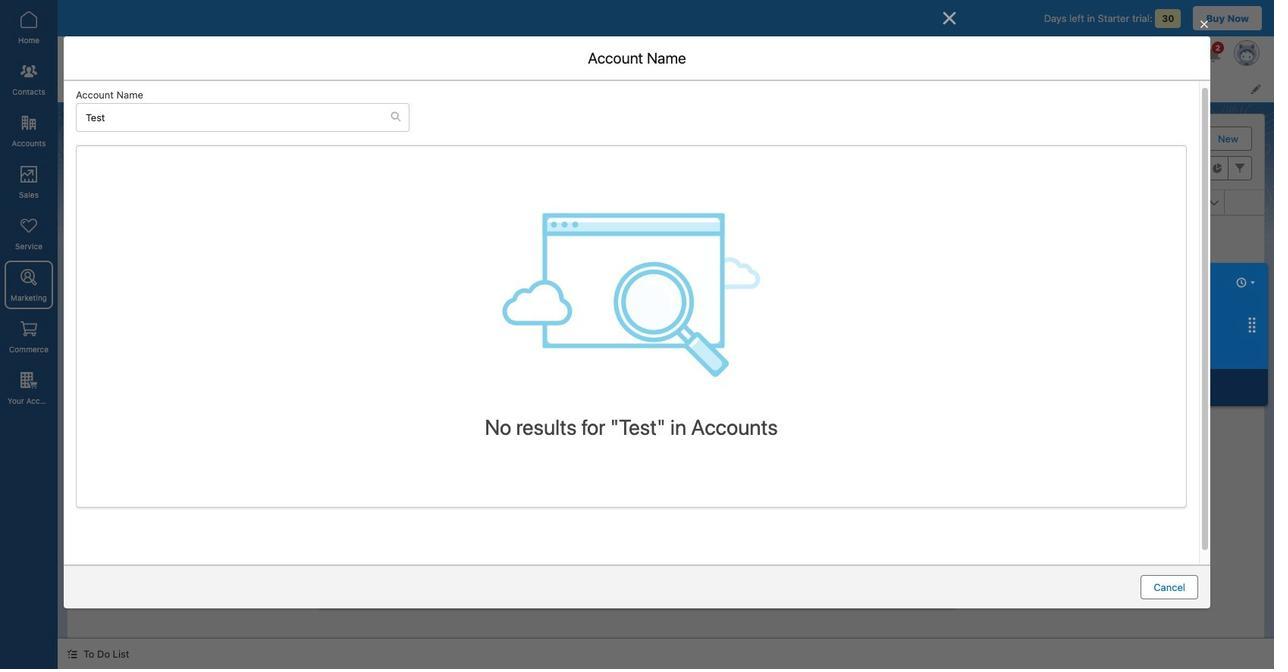 Task type: locate. For each thing, give the bounding box(es) containing it.
text default image
[[391, 112, 401, 122], [67, 649, 77, 660]]

0 vertical spatial text default image
[[391, 112, 401, 122]]

list item
[[155, 74, 234, 102], [234, 74, 324, 102], [324, 74, 408, 102], [408, 74, 472, 102]]

0 horizontal spatial text default image
[[67, 649, 77, 660]]

action element
[[1225, 190, 1264, 215]]

None text field
[[350, 378, 912, 402], [350, 475, 912, 518], [350, 378, 912, 402], [350, 475, 912, 518]]

4 list item from the left
[[408, 74, 472, 102]]

title element
[[500, 190, 690, 215]]

2 list item from the left
[[234, 74, 324, 102]]

contact owner alias element
[[1044, 190, 1234, 215]]

list
[[155, 74, 1274, 102]]

status
[[554, 323, 778, 506]]

1 list item from the left
[[155, 74, 234, 102]]

First Name text field
[[350, 223, 912, 248]]



Task type: describe. For each thing, give the bounding box(es) containing it.
Search All Contacts list view. search field
[[892, 156, 1074, 180]]

all contacts|contacts|list view element
[[67, 114, 1265, 639]]

action image
[[1225, 190, 1264, 215]]

Last Name text field
[[350, 266, 912, 290]]

item number image
[[67, 190, 113, 215]]

status inside all contacts|contacts|list view element
[[554, 323, 778, 506]]

inverse image
[[940, 9, 959, 27]]

1 horizontal spatial text default image
[[391, 112, 401, 122]]

3 list item from the left
[[324, 74, 408, 102]]

1 vertical spatial text default image
[[67, 649, 77, 660]]

item number element
[[67, 190, 113, 215]]

Search Accounts... text field
[[77, 104, 391, 131]]

phone element
[[681, 190, 862, 215]]



